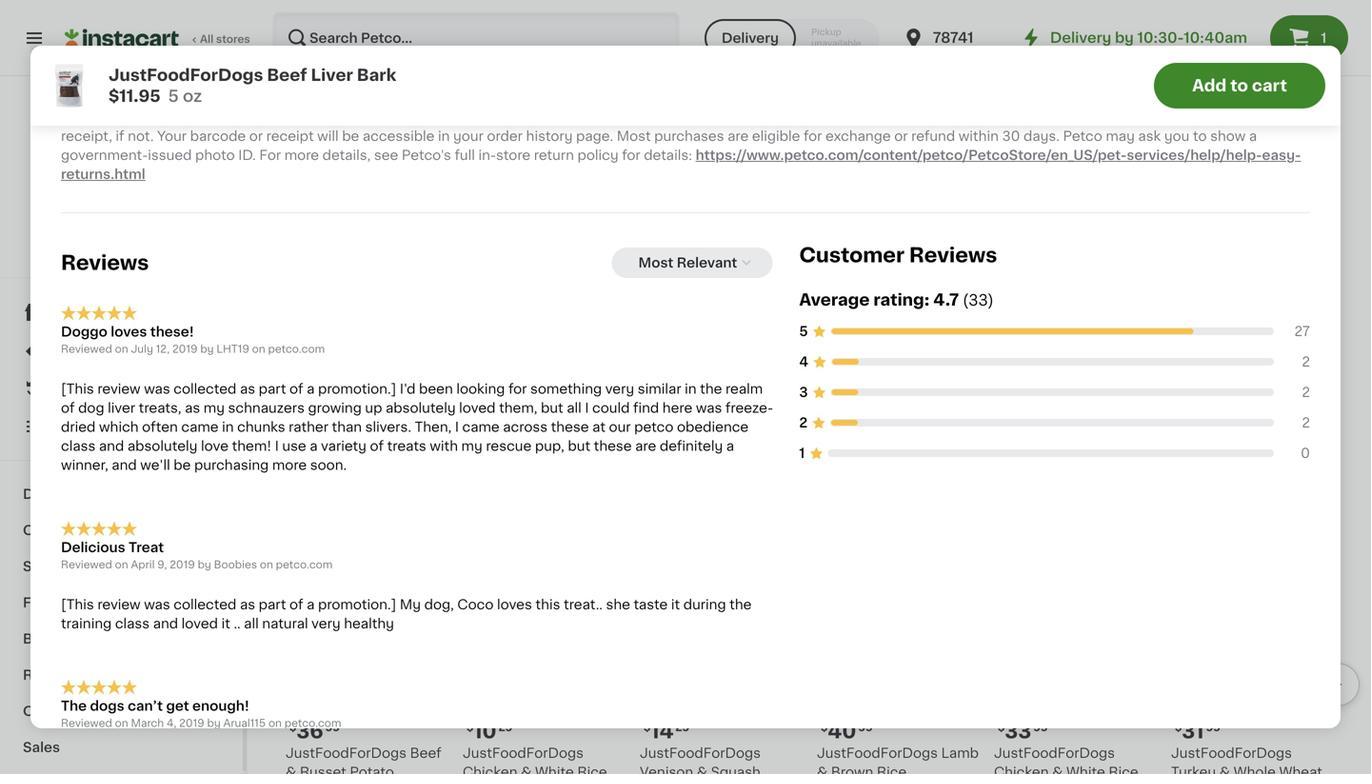 Task type: describe. For each thing, give the bounding box(es) containing it.
potato inside item carousel region
[[350, 766, 394, 774]]

beef inside justfoodfordogs beef & russet potato pantry fresh
[[942, 379, 973, 393]]

2 horizontal spatial or
[[1216, 111, 1230, 124]]

$ for 7
[[821, 355, 828, 366]]

oz inside justfoodfordogs beef liver bark $11.95 5 oz
[[183, 88, 202, 104]]

collected for loved
[[174, 598, 237, 612]]

rating:
[[874, 292, 930, 308]]

chicken down '$ 33 99' at the right bottom
[[995, 766, 1049, 774]]

pup,
[[535, 440, 565, 453]]

2 horizontal spatial i
[[585, 402, 589, 415]]

0 vertical spatial these
[[551, 421, 589, 434]]

add vital care to save link
[[57, 248, 186, 263]]

to left "save"
[[136, 250, 147, 261]]

by left 10:30-
[[1115, 31, 1134, 45]]

reviewed inside the dogs can't get enough! reviewed on march 4, 2019 by arual115 on petco.com
[[61, 718, 112, 729]]

and up dogs link
[[112, 459, 137, 472]]

similar
[[638, 383, 682, 396]]

our
[[609, 421, 631, 434]]

justfoodfordogs inside 7 justfoodfordogs chicken & white rice pantry fresh
[[286, 379, 407, 393]]

review for liver
[[98, 383, 141, 396]]

add button for justfoodfordogs chicken apple bark
[[1077, 188, 1151, 222]]

2019 inside the dogs can't get enough! reviewed on march 4, 2019 by arual115 on petco.com
[[179, 718, 205, 729]]

very inside the [this review was collected as part of a promotion.] i'd been looking for something very similar in the realm of dog liver treats, as my schnauzers growing up absolutely loved them, but all i could find here was freeze- dried which often came in chunks rather than slivers.   then, i came across these at our petco obedience class and absolutely love them!  i use a variety of treats with my rescue pup, but these are definitely a winner, and we'll be purchasing more soon.
[[606, 383, 635, 396]]

justfoodfordogs chicken & white rice inside button
[[463, 12, 608, 45]]

petco.com inside the dogs can't get enough! reviewed on march 4, 2019 by arual115 on petco.com
[[285, 718, 341, 729]]

turkey up 18
[[1172, 31, 1217, 45]]

reptiles
[[23, 669, 80, 682]]

justfoodfordogs venison & squash
[[640, 747, 761, 774]]

1 vertical spatial i
[[455, 421, 459, 434]]

rice inside 7 justfoodfordogs chicken & white rice pantry fresh
[[400, 399, 430, 412]]

the inside "items purchased through instacart can only be returned in-store. go to the customer service desk at any petco retail store and present your transaction barcode, if available, or instacart receipt, if not. your barcode or receipt will be accessible in your order history page. most purchases are eligible for exchange or refund within 30 days. petco may ask you to show a government-issued photo id. for more details, see petco's full in-store return policy for details:"
[[537, 111, 559, 124]]

free
[[61, 78, 91, 92]]

treats,
[[139, 402, 181, 415]]

5 oz., 2 total options
[[640, 435, 748, 445]]

1 inside button
[[1322, 31, 1327, 45]]

0 horizontal spatial but
[[541, 402, 564, 415]]

1 vertical spatial if
[[116, 130, 124, 143]]

rice for 33
[[1109, 766, 1139, 774]]

free returns within 30 days
[[61, 78, 248, 92]]

ask
[[1139, 130, 1161, 143]]

class inside [this review was collected as part of a promotion.] my dog, coco loves this treat.. she taste it during the training class and loved it .. all natural very healthy
[[115, 617, 150, 631]]

(33) inside average rating: 4.7 (33)
[[963, 293, 994, 308]]

& inside 7 justfoodfordogs chicken & white rice pantry fresh
[[344, 399, 355, 412]]

of up the schnauzers
[[290, 383, 303, 396]]

add inside add to cart button
[[1193, 78, 1227, 94]]

justfoodfordogs inside the justfoodfordogs beef liver bark
[[463, 379, 584, 393]]

2 wheat from the left
[[1280, 31, 1323, 45]]

1 horizontal spatial your
[[963, 111, 994, 124]]

of down slivers.
[[370, 440, 384, 453]]

across
[[503, 421, 548, 434]]

99 for 33
[[1034, 722, 1048, 733]]

on left april
[[115, 560, 128, 570]]

most inside "items purchased through instacart can only be returned in-store. go to the customer service desk at any petco retail store and present your transaction barcode, if available, or instacart receipt, if not. your barcode or receipt will be accessible in your order history page. most purchases are eligible for exchange or refund within 30 days. petco may ask you to show a government-issued photo id. for more details, see petco's full in-store return policy for details:"
[[617, 130, 651, 143]]

2 horizontal spatial for
[[804, 130, 823, 143]]

items purchased through instacart can only be returned in-store. go to the customer service desk at any petco retail store and present your transaction barcode, if available, or instacart receipt, if not. your barcode or receipt will be accessible in your order history page. most purchases are eligible for exchange or refund within 30 days. petco may ask you to show a government-issued photo id. for more details, see petco's full in-store return policy for details:
[[61, 111, 1293, 162]]

27
[[1295, 325, 1311, 338]]

add button for justfoodfordogs beef & russet potato pantry fresh
[[900, 188, 974, 222]]

as for delicious treat
[[240, 598, 255, 612]]

1 vertical spatial these
[[594, 440, 632, 453]]

1 vertical spatial in-
[[479, 149, 496, 162]]

collected for as
[[174, 383, 237, 396]]

chicken inside justfoodfordogs chicken apple bark
[[995, 399, 1049, 412]]

at inside "items purchased through instacart can only be returned in-store. go to the customer service desk at any petco retail store and present your transaction barcode, if available, or instacart receipt, if not. your barcode or receipt will be accessible in your order history page. most purchases are eligible for exchange or refund within 30 days. petco may ask you to show a government-issued photo id. for more details, see petco's full in-store return policy for details:"
[[718, 111, 731, 124]]

beef inside justfoodfordogs beef liver bark $11.95 5 oz
[[267, 67, 307, 83]]

loves inside [this review was collected as part of a promotion.] my dog, coco loves this treat.. she taste it during the training class and loved it .. all natural very healthy
[[497, 598, 532, 612]]

oz., for 72
[[301, 68, 319, 78]]

rather
[[289, 421, 329, 434]]

are inside the [this review was collected as part of a promotion.] i'd been looking for something very similar in the realm of dog liver treats, as my schnauzers growing up absolutely loved them, but all i could find here was freeze- dried which often came in chunks rather than slivers.   then, i came across these at our petco obedience class and absolutely love them!  i use a variety of treats with my rescue pup, but these are definitely a winner, and we'll be purchasing more soon.
[[636, 440, 657, 453]]

justfoodfordogs chicken & white rice button
[[463, 0, 625, 103]]

liver for justfoodfordogs beef liver bark $11.95 5 oz
[[311, 67, 353, 83]]

loves inside 'doggo loves these! reviewed on july 12, 2019 by lht19 on petco.com'
[[111, 325, 147, 339]]

on down 'dogs'
[[115, 718, 128, 729]]

average rating: 4.7 (33)
[[800, 292, 994, 308]]

$ for 36
[[290, 722, 297, 733]]

page.
[[576, 130, 614, 143]]

fish link
[[11, 585, 231, 621]]

desk
[[682, 111, 714, 124]]

2 came from the left
[[462, 421, 500, 434]]

pets for other
[[66, 705, 97, 718]]

everyday store prices link
[[57, 210, 186, 225]]

reptiles link
[[11, 657, 231, 693]]

total for 18
[[1216, 87, 1241, 97]]

0 vertical spatial absolutely
[[386, 402, 456, 415]]

macaroni inside justfoodfordogs turkey & whole wheat macaroni button
[[640, 50, 702, 64]]

30 inside "items purchased through instacart can only be returned in-store. go to the customer service desk at any petco retail store and present your transaction barcode, if available, or instacart receipt, if not. your barcode or receipt will be accessible in your order history page. most purchases are eligible for exchange or refund within 30 days. petco may ask you to show a government-issued photo id. for more details, see petco's full in-store return policy for details:"
[[1003, 130, 1021, 143]]

delivery button
[[705, 19, 796, 57]]

options for 18 oz., 2 total options
[[1244, 87, 1285, 97]]

justfoodfordogs beef & russet potato inside item carousel region
[[286, 747, 442, 774]]

add for second product group from left
[[582, 198, 610, 212]]

chicken down $ 10 29
[[463, 766, 518, 774]]

treat..
[[564, 598, 603, 612]]

justfoodfordogs beef liver bark $11.95 5 oz
[[109, 67, 397, 104]]

dogs
[[23, 488, 59, 501]]

5 oz
[[463, 435, 485, 445]]

95 for 7
[[842, 355, 856, 366]]

add inside add vital care to save link
[[57, 250, 79, 261]]

justfoodfordogs turkey & whole whea
[[1172, 747, 1323, 774]]

1 horizontal spatial reviews
[[910, 245, 998, 265]]

justfoodfordogs inside justfoodfordogs fish & sweet potato
[[817, 12, 938, 26]]

12.5 for justfoodfordogs chicken & white rice pantry fresh
[[286, 454, 307, 464]]

chicken inside justfoodfordogs chicken breast treats
[[995, 31, 1049, 45]]

available,
[[1151, 111, 1213, 124]]

oz., for 5
[[650, 435, 668, 445]]

of inside [this review was collected as part of a promotion.] my dog, coco loves this treat.. she taste it during the training class and loved it .. all natural very healthy
[[290, 598, 303, 612]]

this
[[536, 598, 561, 612]]

0 vertical spatial russet
[[300, 31, 347, 45]]

details,
[[323, 149, 371, 162]]

petco's
[[402, 149, 451, 162]]

add vital care to save
[[57, 250, 175, 261]]

can't
[[128, 700, 163, 713]]

40
[[828, 721, 857, 741]]

dried
[[61, 421, 96, 434]]

part for all
[[259, 598, 286, 612]]

see
[[374, 149, 398, 162]]

which
[[99, 421, 139, 434]]

store inside everyday store prices link
[[110, 212, 138, 222]]

very inside [this review was collected as part of a promotion.] my dog, coco loves this treat.. she taste it during the training class and loved it .. all natural very healthy
[[312, 617, 341, 631]]

instacart logo image
[[65, 27, 179, 50]]

1 vertical spatial be
[[342, 130, 359, 143]]

1 horizontal spatial it
[[222, 617, 230, 631]]

1 horizontal spatial or
[[895, 130, 908, 143]]

12,
[[156, 344, 170, 354]]

returns
[[95, 78, 144, 92]]

4
[[800, 355, 809, 369]]

options for 72 oz., 2 total options
[[359, 68, 400, 78]]

$17.95 element
[[640, 352, 802, 377]]

& inside justfoodfordogs beef & russet potato pantry fresh
[[817, 399, 828, 412]]

2 product group from the left
[[463, 182, 625, 448]]

0 horizontal spatial in
[[222, 421, 234, 434]]

$ 40 99
[[821, 721, 873, 741]]

bark for justfoodfordogs beef liver bark $11.95 5 oz
[[357, 67, 397, 83]]

total for 72
[[331, 68, 356, 78]]

all inside the [this review was collected as part of a promotion.] i'd been looking for something very similar in the realm of dog liver treats, as my schnauzers growing up absolutely loved them, but all i could find here was freeze- dried which often came in chunks rather than slivers.   then, i came across these at our petco obedience class and absolutely love them!  i use a variety of treats with my rescue pup, but these are definitely a winner, and we'll be purchasing more soon.
[[567, 402, 582, 415]]

buy it again link
[[11, 370, 231, 408]]

small pets link
[[11, 549, 231, 585]]

id.
[[238, 149, 256, 162]]

show
[[1211, 130, 1246, 143]]

1 button
[[1271, 15, 1349, 61]]

white inside button
[[535, 31, 574, 45]]

white inside 7 justfoodfordogs chicken & white rice pantry fresh
[[358, 399, 397, 412]]

5 for 5 oz., 2 total options
[[640, 435, 647, 445]]

for inside the [this review was collected as part of a promotion.] i'd been looking for something very similar in the realm of dog liver treats, as my schnauzers growing up absolutely loved them, but all i could find here was freeze- dried which often came in chunks rather than slivers.   then, i came across these at our petco obedience class and absolutely love them!  i use a variety of treats with my rescue pup, but these are definitely a winner, and we'll be purchasing more soon.
[[509, 383, 527, 396]]

cats
[[23, 524, 55, 537]]

$ for 10
[[467, 722, 474, 733]]

justfoodfordogs chicken & white rice for 10
[[463, 747, 608, 774]]

(33) inside product group
[[533, 419, 555, 430]]

often
[[142, 421, 178, 434]]

you
[[1165, 130, 1190, 143]]

on left july
[[115, 344, 128, 354]]

10
[[474, 721, 497, 741]]

add for 5th product group from the right
[[405, 198, 432, 212]]

whole inside button
[[703, 31, 745, 45]]

0 horizontal spatial petco
[[762, 111, 802, 124]]

https://www.petco.com/content/petco/petcostore/en_us/pet-services/help/help-easy- returns.html link
[[61, 149, 1302, 181]]

rescue
[[486, 440, 532, 453]]

justfoodfordogs inside justfoodfordogs chicken & white rice button
[[463, 12, 584, 26]]

1 came from the left
[[181, 421, 219, 434]]

1 horizontal spatial store
[[496, 149, 531, 162]]

justfoodfordogs fish & sweet potato button
[[817, 0, 979, 80]]

and inside "items purchased through instacart can only be returned in-store. go to the customer service desk at any petco retail store and present your transaction barcode, if available, or instacart receipt, if not. your barcode or receipt will be accessible in your order history page. most purchases are eligible for exchange or refund within 30 days. petco may ask you to show a government-issued photo id. for more details, see petco's full in-store return policy for details:"
[[880, 111, 905, 124]]

pantry inside 7 justfoodfordogs chicken & white rice pantry fresh
[[286, 418, 330, 431]]

(236)
[[1242, 71, 1270, 82]]

$ for 12
[[998, 355, 1005, 366]]

petco logo image
[[80, 99, 163, 183]]

options for 5 oz., 2 total options
[[707, 435, 748, 445]]

2 justfoodfordogs turkey & whole wheat macaroni from the left
[[1172, 12, 1323, 64]]

justfoodfordogs inside justfoodfordogs beef liver bark $11.95 5 oz
[[109, 67, 263, 83]]

to right go
[[520, 111, 534, 124]]

rice inside button
[[578, 31, 608, 45]]

squash
[[711, 766, 761, 774]]

1 horizontal spatial but
[[568, 440, 591, 453]]

shop
[[53, 306, 89, 319]]

2 horizontal spatial store
[[842, 111, 876, 124]]

99 for 36
[[325, 722, 340, 733]]

looking
[[457, 383, 505, 396]]

78741 button
[[903, 11, 1017, 65]]

justfoodfordogs inside justfoodfordogs chicken breast treats
[[995, 12, 1115, 26]]

returns.html
[[61, 168, 145, 181]]

9,
[[157, 560, 167, 570]]

all stores link
[[65, 11, 251, 65]]

buy it again
[[53, 382, 134, 395]]

on right the boobies
[[260, 560, 273, 570]]

1 horizontal spatial for
[[622, 149, 641, 162]]

justchicken
[[640, 399, 724, 412]]

the inside [this review was collected as part of a promotion.] my dog, coco loves this treat.. she taste it during the training class and loved it .. all natural very healthy
[[730, 598, 752, 612]]

1 vertical spatial was
[[696, 402, 722, 415]]

a down (109) at right
[[727, 440, 735, 453]]

oz down justfoodfordogs beef & russet potato pantry fresh
[[841, 454, 854, 464]]

of up lists
[[61, 402, 75, 415]]

on right arual115
[[269, 718, 282, 729]]

chicken up store.
[[463, 31, 518, 45]]

at inside the [this review was collected as part of a promotion.] i'd been looking for something very similar in the realm of dog liver treats, as my schnauzers growing up absolutely loved them, but all i could find here was freeze- dried which often came in chunks rather than slivers.   then, i came across these at our petco obedience class and absolutely love them!  i use a variety of treats with my rescue pup, but these are definitely a winner, and we'll be purchasing more soon.
[[593, 421, 606, 434]]

0 vertical spatial if
[[1139, 111, 1148, 124]]

could
[[593, 402, 630, 415]]

not.
[[128, 130, 154, 143]]

save
[[150, 250, 175, 261]]

1 instacart from the left
[[233, 111, 292, 124]]

0 vertical spatial 30
[[193, 78, 211, 92]]

photo
[[195, 149, 235, 162]]

my
[[400, 598, 421, 612]]

& inside justfoodfordogs venison & squash
[[697, 766, 708, 774]]

lists
[[53, 420, 86, 433]]

fresh inside justfoodfordogs beef & russet potato pantry fresh
[[817, 418, 854, 431]]

lht19
[[217, 344, 249, 354]]

in inside "items purchased through instacart can only be returned in-store. go to the customer service desk at any petco retail store and present your transaction barcode, if available, or instacart receipt, if not. your barcode or receipt will be accessible in your order history page. most purchases are eligible for exchange or refund within 30 days. petco may ask you to show a government-issued photo id. for more details, see petco's full in-store return policy for details:"
[[438, 130, 450, 143]]

birds
[[23, 633, 58, 646]]

slivers.
[[365, 421, 412, 434]]

$ 12 95
[[998, 354, 1043, 374]]

petco
[[635, 421, 674, 434]]

beef inside the justfoodfordogs beef liver bark
[[587, 379, 619, 393]]

rice for 40
[[877, 766, 907, 774]]

and down which
[[99, 440, 124, 453]]

2 horizontal spatial in
[[685, 383, 697, 396]]

delivery by 10:30-10:40am
[[1051, 31, 1248, 45]]

0 vertical spatial pantry
[[286, 137, 356, 157]]

1 product group from the left
[[286, 182, 448, 467]]

reviewed inside 'doggo loves these! reviewed on july 12, 2019 by lht19 on petco.com'
[[61, 344, 112, 354]]

most inside button
[[639, 256, 674, 270]]

then,
[[415, 421, 452, 434]]

0 horizontal spatial or
[[249, 130, 263, 143]]

everyday
[[57, 212, 108, 222]]

2019 inside delicious treat reviewed on april 9, 2019 by boobies on petco.com
[[170, 560, 195, 570]]

72 oz., 2 total options
[[286, 68, 400, 78]]

1 vertical spatial as
[[185, 402, 200, 415]]

them,
[[499, 402, 538, 415]]

as for doggo loves these!
[[240, 383, 255, 396]]

5 inside justfoodfordogs beef liver bark $11.95 5 oz
[[168, 88, 179, 104]]

apple
[[1053, 399, 1092, 412]]

loved inside [this review was collected as part of a promotion.] my dog, coco loves this treat.. she taste it during the training class and loved it .. all natural very healthy
[[182, 617, 218, 631]]

1 vertical spatial my
[[462, 440, 483, 453]]

oz., for 18
[[1186, 87, 1205, 97]]

reviewed inside delicious treat reviewed on april 9, 2019 by boobies on petco.com
[[61, 560, 112, 570]]

service
[[630, 111, 679, 124]]

beef inside item carousel region
[[410, 747, 442, 760]]

$ for 40
[[821, 722, 828, 733]]

purchased
[[102, 111, 174, 124]]

retail
[[805, 111, 838, 124]]

all inside [this review was collected as part of a promotion.] my dog, coco loves this treat.. she taste it during the training class and loved it .. all natural very healthy
[[244, 617, 259, 631]]

pets for small
[[64, 560, 95, 573]]

customer
[[800, 245, 905, 265]]

more inside the [this review was collected as part of a promotion.] i'd been looking for something very similar in the realm of dog liver treats, as my schnauzers growing up absolutely loved them, but all i could find here was freeze- dried which often came in chunks rather than slivers.   then, i came across these at our petco obedience class and absolutely love them!  i use a variety of treats with my rescue pup, but these are definitely a winner, and we'll be purchasing more soon.
[[272, 459, 307, 472]]

a inside [this review was collected as part of a promotion.] my dog, coco loves this treat.. she taste it during the training class and loved it .. all natural very healthy
[[307, 598, 315, 612]]

pantry inside justfoodfordogs beef & russet potato pantry fresh
[[929, 399, 973, 412]]

a inside "items purchased through instacart can only be returned in-store. go to the customer service desk at any petco retail store and present your transaction barcode, if available, or instacart receipt, if not. your barcode or receipt will be accessible in your order history page. most purchases are eligible for exchange or refund within 30 days. petco may ask you to show a government-issued photo id. for more details, see petco's full in-store return policy for details:"
[[1250, 130, 1258, 143]]

1 justfoodfordogs beef & russet potato from the top
[[286, 12, 442, 45]]

2 instacart from the left
[[1233, 111, 1293, 124]]

brown
[[831, 766, 874, 774]]

$11.95
[[109, 88, 161, 104]]

0 horizontal spatial absolutely
[[127, 440, 198, 453]]

your
[[157, 130, 187, 143]]



Task type: vqa. For each thing, say whether or not it's contained in the screenshot.
Pack inside Food Lion Chicken Boneless Breast Value Pack
no



Task type: locate. For each thing, give the bounding box(es) containing it.
dog,
[[425, 598, 454, 612]]

small pets
[[23, 560, 95, 573]]

these down our
[[594, 440, 632, 453]]

1 vertical spatial pantry
[[929, 399, 973, 412]]

it left ..
[[222, 617, 230, 631]]

be up the details,
[[342, 130, 359, 143]]

the down $17.95 'element'
[[700, 383, 722, 396]]

details:
[[644, 149, 693, 162]]

or
[[1216, 111, 1230, 124], [249, 130, 263, 143], [895, 130, 908, 143]]

promotion.] inside [this review was collected as part of a promotion.] my dog, coco loves this treat.. she taste it during the training class and loved it .. all natural very healthy
[[318, 598, 397, 612]]

2 horizontal spatial total
[[1216, 87, 1241, 97]]

2 [this from the top
[[61, 598, 94, 612]]

add button for justfoodfordogs justchicken
[[723, 188, 796, 222]]

1 horizontal spatial options
[[707, 435, 748, 445]]

total for 5
[[680, 435, 705, 445]]

add button down may
[[1077, 188, 1151, 222]]

collected up ..
[[174, 598, 237, 612]]

2 part from the top
[[259, 598, 286, 612]]

1 horizontal spatial are
[[728, 130, 749, 143]]

i'd
[[400, 383, 416, 396]]

if left not.
[[116, 130, 124, 143]]

1 horizontal spatial absolutely
[[386, 402, 456, 415]]

whole inside justfoodfordogs turkey & whole whea
[[1234, 766, 1276, 774]]

justfoodfordogs chicken & white rice for 33
[[995, 747, 1139, 774]]

1 vertical spatial total
[[1216, 87, 1241, 97]]

0 vertical spatial class
[[61, 440, 96, 453]]

1 99 from the left
[[325, 722, 340, 733]]

1 horizontal spatial my
[[462, 440, 483, 453]]

0 vertical spatial loves
[[111, 325, 147, 339]]

justfoodfordogs turkey & whole wheat macaroni inside button
[[640, 12, 792, 64]]

0 vertical spatial at
[[718, 111, 731, 124]]

3
[[800, 386, 808, 399]]

2 vertical spatial pantry
[[286, 418, 330, 431]]

$ 14 29
[[644, 721, 690, 741]]

turkey inside justfoodfordogs turkey & whole whea
[[1172, 766, 1217, 774]]

2 vertical spatial oz.,
[[650, 435, 668, 445]]

add down policy
[[582, 198, 610, 212]]

review for class
[[98, 598, 141, 612]]

10:40am
[[1184, 31, 1248, 45]]

enough!
[[192, 700, 249, 713]]

liver for justfoodfordogs beef liver bark
[[463, 399, 495, 412]]

i up with
[[455, 421, 459, 434]]

oz., right 18
[[1186, 87, 1205, 97]]

1 macaroni from the left
[[640, 50, 702, 64]]

1 collected from the top
[[174, 383, 237, 396]]

by inside the dogs can't get enough! reviewed on march 4, 2019 by arual115 on petco.com
[[207, 718, 221, 729]]

1 horizontal spatial these
[[594, 440, 632, 453]]

12.5 oz for justfoodfordogs chicken & white rice pantry fresh
[[286, 454, 322, 464]]

1 fresh from the left
[[333, 418, 370, 431]]

to up services/help/help-
[[1194, 130, 1207, 143]]

loved
[[459, 402, 496, 415], [182, 617, 218, 631]]

1 horizontal spatial petco
[[1064, 130, 1103, 143]]

add button down eligible
[[723, 188, 796, 222]]

0 horizontal spatial the
[[537, 111, 559, 124]]

https://www.petco.com/content/petco/petcostore/en_us/pet-
[[696, 149, 1127, 162]]

1 vertical spatial fish
[[23, 596, 51, 610]]

as inside [this review was collected as part of a promotion.] my dog, coco loves this treat.. she taste it during the training class and loved it .. all natural very healthy
[[240, 598, 255, 612]]

95 inside $ 12 95
[[1029, 355, 1043, 366]]

services/help/help-
[[1127, 149, 1263, 162]]

or up https://www.petco.com/content/petco/petcostore/en_us/pet-
[[895, 130, 908, 143]]

12.5 down use
[[286, 454, 307, 464]]

beef
[[410, 12, 442, 26], [267, 67, 307, 83], [587, 379, 619, 393], [942, 379, 973, 393], [410, 747, 442, 760]]

1 vertical spatial reviewed
[[61, 560, 112, 570]]

1 horizontal spatial 95
[[1029, 355, 1043, 366]]

for
[[804, 130, 823, 143], [622, 149, 641, 162], [509, 383, 527, 396]]

0 vertical spatial total
[[331, 68, 356, 78]]

0 horizontal spatial 1
[[800, 447, 805, 460]]

1 vertical spatial justfoodfordogs beef & russet potato
[[286, 747, 442, 774]]

$ inside the "$ 7 95"
[[821, 355, 828, 366]]

99 right "36"
[[325, 722, 340, 733]]

[this for training
[[61, 598, 94, 612]]

1 horizontal spatial 1
[[1322, 31, 1327, 45]]

1 vertical spatial petco.com
[[276, 560, 333, 570]]

was up the obedience
[[696, 402, 722, 415]]

& inside justfoodfordogs lamb & brown rice
[[817, 766, 828, 774]]

turkey inside button
[[640, 31, 685, 45]]

i left use
[[275, 440, 279, 453]]

12.5 for justfoodfordogs beef & russet potato pantry fresh
[[817, 454, 839, 464]]

2 fresh from the left
[[817, 418, 854, 431]]

justfoodfordogs inside justfoodfordogs lamb & brown rice
[[817, 747, 938, 760]]

bark inside the justfoodfordogs beef liver bark
[[498, 399, 528, 412]]

add button for justfoodfordogs chicken & white rice pantry fresh
[[368, 188, 442, 222]]

1 horizontal spatial loved
[[459, 402, 496, 415]]

0 horizontal spatial oz.,
[[301, 68, 319, 78]]

options inside product group
[[707, 435, 748, 445]]

reviewed down doggo
[[61, 344, 112, 354]]

3 add button from the left
[[723, 188, 796, 222]]

oz down variety
[[310, 454, 322, 464]]

0 horizontal spatial bark
[[357, 67, 397, 83]]

95 inside the "$ 7 95"
[[842, 355, 856, 366]]

the right during on the bottom of the page
[[730, 598, 752, 612]]

by inside delicious treat reviewed on april 9, 2019 by boobies on petco.com
[[198, 560, 211, 570]]

4 product group from the left
[[817, 182, 979, 467]]

justfoodfordogs chicken breast treats
[[995, 12, 1141, 45]]

33
[[1005, 721, 1032, 741]]

0 horizontal spatial i
[[275, 440, 279, 453]]

1 wheat from the left
[[748, 31, 792, 45]]

and inside [this review was collected as part of a promotion.] my dog, coco loves this treat.. she taste it during the training class and loved it .. all natural very healthy
[[153, 617, 178, 631]]

petco.com inside delicious treat reviewed on april 9, 2019 by boobies on petco.com
[[276, 560, 333, 570]]

item carousel region
[[286, 542, 1360, 774]]

bark for justfoodfordogs chicken apple bark
[[1095, 399, 1125, 412]]

https://www.petco.com/content/petco/petcostore/en_us/pet-services/help/help-easy- returns.html
[[61, 149, 1302, 181]]

1 vertical spatial promotion.]
[[318, 598, 397, 612]]

present
[[908, 111, 960, 124]]

2 vertical spatial russet
[[300, 766, 347, 774]]

promotion.] for very
[[318, 598, 397, 612]]

0 vertical spatial be
[[356, 111, 373, 124]]

chicken left breast
[[995, 31, 1049, 45]]

0 vertical spatial pets
[[64, 560, 95, 573]]

0 vertical spatial 2019
[[172, 344, 198, 354]]

doggo loves these! reviewed on july 12, 2019 by lht19 on petco.com
[[61, 325, 325, 354]]

29 for 14
[[676, 722, 690, 733]]

0 vertical spatial are
[[728, 130, 749, 143]]

(33) up pup,
[[533, 419, 555, 430]]

29 for 10
[[499, 722, 513, 733]]

$ 7 95
[[821, 354, 856, 374]]

justfoodfordogs fish & sweet potato
[[817, 12, 969, 45]]

justfoodfordogs turkey & whole wheat macaroni button
[[640, 0, 802, 99]]

2 12.5 from the left
[[817, 454, 839, 464]]

or up 'show' at the top of the page
[[1216, 111, 1230, 124]]

$ inside '$ 33 99'
[[998, 722, 1005, 733]]

1 vertical spatial collected
[[174, 598, 237, 612]]

collected inside the [this review was collected as part of a promotion.] i'd been looking for something very similar in the realm of dog liver treats, as my schnauzers growing up absolutely loved them, but all i could find here was freeze- dried which often came in chunks rather than slivers.   then, i came across these at our petco obedience class and absolutely love them!  i use a variety of treats with my rescue pup, but these are definitely a winner, and we'll be purchasing more soon.
[[174, 383, 237, 396]]

0 horizontal spatial within
[[148, 78, 189, 92]]

[this inside [this review was collected as part of a promotion.] my dog, coco loves this treat.. she taste it during the training class and loved it .. all natural very healthy
[[61, 598, 94, 612]]

add down may
[[1113, 198, 1141, 212]]

delivery
[[1051, 31, 1112, 45], [722, 31, 779, 45]]

potato
[[350, 31, 394, 45], [877, 31, 921, 45], [882, 399, 926, 412], [350, 766, 394, 774]]

options
[[359, 68, 400, 78], [1244, 87, 1285, 97], [707, 435, 748, 445]]

very up could at bottom left
[[606, 383, 635, 396]]

99 inside '$ 40 99'
[[859, 722, 873, 733]]

turkey down 31
[[1172, 766, 1217, 774]]

[this
[[61, 383, 94, 396], [61, 598, 94, 612]]

justfoodfordogs inside justfoodfordogs turkey & whole wheat macaroni button
[[640, 12, 761, 26]]

1 horizontal spatial justfoodfordogs turkey & whole wheat macaroni
[[1172, 12, 1323, 64]]

14
[[651, 721, 674, 741]]

2019 right 4,
[[179, 718, 205, 729]]

other pets & more link
[[11, 693, 231, 730]]

2 macaroni from the left
[[1172, 50, 1234, 64]]

on right lht19
[[252, 344, 265, 354]]

(33) right the 4.7 on the top right
[[963, 293, 994, 308]]

cats link
[[11, 512, 231, 549]]

2 collected from the top
[[174, 598, 237, 612]]

30 left days
[[193, 78, 211, 92]]

was for the
[[144, 598, 170, 612]]

1 vertical spatial 1
[[800, 447, 805, 460]]

fish inside justfoodfordogs fish & sweet potato
[[942, 12, 969, 26]]

days
[[214, 78, 248, 92]]

add down petco's
[[405, 198, 432, 212]]

1 horizontal spatial (33)
[[963, 293, 994, 308]]

0 vertical spatial very
[[606, 383, 635, 396]]

4 add button from the left
[[900, 188, 974, 222]]

for up them,
[[509, 383, 527, 396]]

more inside "items purchased through instacart can only be returned in-store. go to the customer service desk at any petco retail store and present your transaction barcode, if available, or instacart receipt, if not. your barcode or receipt will be accessible in your order history page. most purchases are eligible for exchange or refund within 30 days. petco may ask you to show a government-issued photo id. for more details, see petco's full in-store return policy for details:"
[[285, 149, 319, 162]]

loves up july
[[111, 325, 147, 339]]

as up ..
[[240, 598, 255, 612]]

justfoodfordogs inside justfoodfordogs beef & russet potato pantry fresh
[[817, 379, 938, 393]]

5 product group from the left
[[995, 182, 1156, 448]]

to left the cart
[[1231, 78, 1249, 94]]

1 7 from the left
[[297, 354, 309, 374]]

12.5 oz for justfoodfordogs beef & russet potato pantry fresh
[[817, 454, 854, 464]]

1 promotion.] from the top
[[318, 383, 397, 396]]

realm
[[726, 383, 763, 396]]

[this inside the [this review was collected as part of a promotion.] i'd been looking for something very similar in the realm of dog liver treats, as my schnauzers growing up absolutely loved them, but all i could find here was freeze- dried which often came in chunks rather than slivers.   then, i came across these at our petco obedience class and absolutely love them!  i use a variety of treats with my rescue pup, but these are definitely a winner, and we'll be purchasing more soon.
[[61, 383, 94, 396]]

oz left rescue
[[472, 435, 485, 445]]

in
[[438, 130, 450, 143], [685, 383, 697, 396], [222, 421, 234, 434]]

for down retail
[[804, 130, 823, 143]]

1 justfoodfordogs turkey & whole wheat macaroni from the left
[[640, 12, 792, 64]]

$ for 14
[[644, 722, 651, 733]]

to inside button
[[1231, 78, 1249, 94]]

petco down barcode,
[[1064, 130, 1103, 143]]

2 horizontal spatial the
[[730, 598, 752, 612]]

are inside "items purchased through instacart can only be returned in-store. go to the customer service desk at any petco retail store and present your transaction barcode, if available, or instacart receipt, if not. your barcode or receipt will be accessible in your order history page. most purchases are eligible for exchange or refund within 30 days. petco may ask you to show a government-issued photo id. for more details, see petco's full in-store return policy for details:"
[[728, 130, 749, 143]]

1 vertical spatial part
[[259, 598, 286, 612]]

5 for 5 oz
[[463, 435, 470, 445]]

0 horizontal spatial wheat
[[748, 31, 792, 45]]

99 for 40
[[859, 722, 873, 733]]

russet inside justfoodfordogs beef & russet potato pantry fresh
[[831, 399, 878, 412]]

as
[[240, 383, 255, 396], [185, 402, 200, 415], [240, 598, 255, 612]]

2 horizontal spatial it
[[671, 598, 680, 612]]

2 95 from the left
[[1029, 355, 1043, 366]]

delivery inside button
[[722, 31, 779, 45]]

2 vertical spatial total
[[680, 435, 705, 445]]

class inside the [this review was collected as part of a promotion.] i'd been looking for something very similar in the realm of dog liver treats, as my schnauzers growing up absolutely loved them, but all i could find here was freeze- dried which often came in chunks rather than slivers.   then, i came across these at our petco obedience class and absolutely love them!  i use a variety of treats with my rescue pup, but these are definitely a winner, and we'll be purchasing more soon.
[[61, 440, 96, 453]]

2 vertical spatial reviewed
[[61, 718, 112, 729]]

treats
[[387, 440, 427, 453]]

add right 18
[[1193, 78, 1227, 94]]

can
[[296, 111, 320, 124]]

add for third product group from right
[[759, 198, 787, 212]]

oz., inside product group
[[650, 435, 668, 445]]

options up returned
[[359, 68, 400, 78]]

find
[[633, 402, 659, 415]]

liver right 72
[[311, 67, 353, 83]]

1 vertical spatial pets
[[66, 705, 97, 718]]

are
[[728, 130, 749, 143], [636, 440, 657, 453]]

0 horizontal spatial reviews
[[61, 253, 149, 273]]

0 horizontal spatial if
[[116, 130, 124, 143]]

0 horizontal spatial came
[[181, 421, 219, 434]]

most left relevant
[[639, 256, 674, 270]]

1 reviewed from the top
[[61, 344, 112, 354]]

was for of
[[144, 383, 170, 396]]

them!
[[232, 440, 272, 453]]

5 add button from the left
[[1077, 188, 1151, 222]]

1 horizontal spatial loves
[[497, 598, 532, 612]]

99 inside '$ 33 99'
[[1034, 722, 1048, 733]]

product group
[[286, 182, 448, 467], [463, 182, 625, 448], [640, 182, 802, 448], [817, 182, 979, 467], [995, 182, 1156, 448]]

2 12.5 oz from the left
[[817, 454, 854, 464]]

1 95 from the left
[[842, 355, 856, 366]]

29
[[499, 722, 513, 733], [676, 722, 690, 733]]

definitely
[[660, 440, 723, 453]]

order
[[487, 130, 523, 143]]

1 vertical spatial (33)
[[533, 419, 555, 430]]

$ for 33
[[998, 722, 1005, 733]]

chicken inside 7 justfoodfordogs chicken & white rice pantry fresh
[[286, 399, 341, 412]]

for right policy
[[622, 149, 641, 162]]

store.
[[455, 111, 493, 124]]

petco up eligible
[[762, 111, 802, 124]]

review inside [this review was collected as part of a promotion.] my dog, coco loves this treat.. she taste it during the training class and loved it .. all natural very healthy
[[98, 598, 141, 612]]

delivery for delivery by 10:30-10:40am
[[1051, 31, 1112, 45]]

0 horizontal spatial 12.5 oz
[[286, 454, 322, 464]]

service type group
[[705, 19, 880, 57]]

it inside 'link'
[[84, 382, 93, 395]]

came up 5 oz
[[462, 421, 500, 434]]

delicious
[[61, 541, 125, 554]]

potato inside justfoodfordogs fish & sweet potato
[[877, 31, 921, 45]]

these up pup,
[[551, 421, 589, 434]]

a right use
[[310, 440, 318, 453]]

12.5 down justfoodfordogs beef & russet potato pantry fresh
[[817, 454, 839, 464]]

30 down transaction
[[1003, 130, 1021, 143]]

$ inside '$ 31 99'
[[1176, 722, 1182, 733]]

0 vertical spatial my
[[204, 402, 225, 415]]

promotion.] up healthy
[[318, 598, 397, 612]]

1 part from the top
[[259, 383, 286, 396]]

delivery for delivery
[[722, 31, 779, 45]]

your up the full
[[453, 130, 484, 143]]

1 horizontal spatial the
[[700, 383, 722, 396]]

0 vertical spatial your
[[963, 111, 994, 124]]

these
[[551, 421, 589, 434], [594, 440, 632, 453]]

[this up training
[[61, 598, 94, 612]]

& inside justfoodfordogs fish & sweet potato
[[817, 31, 828, 45]]

99 for 31
[[1207, 722, 1221, 733]]

5
[[168, 88, 179, 104], [800, 325, 808, 338], [463, 435, 470, 445], [640, 435, 647, 445]]

1 review from the top
[[98, 383, 141, 396]]

petco.com inside 'doggo loves these! reviewed on july 12, 2019 by lht19 on petco.com'
[[268, 344, 325, 354]]

return
[[534, 149, 574, 162]]

1 [this from the top
[[61, 383, 94, 396]]

5 up through at the top of the page
[[168, 88, 179, 104]]

total inside product group
[[680, 435, 705, 445]]

exchange
[[826, 130, 891, 143]]

liver inside the justfoodfordogs beef liver bark
[[463, 399, 495, 412]]

0 vertical spatial loved
[[459, 402, 496, 415]]

0 horizontal spatial in-
[[438, 111, 455, 124]]

came up love
[[181, 421, 219, 434]]

the inside the [this review was collected as part of a promotion.] i'd been looking for something very similar in the realm of dog liver treats, as my schnauzers growing up absolutely loved them, but all i could find here was freeze- dried which often came in chunks rather than slivers.   then, i came across these at our petco obedience class and absolutely love them!  i use a variety of treats with my rescue pup, but these are definitely a winner, and we'll be purchasing more soon.
[[700, 383, 722, 396]]

fresh down the "$ 7 95"
[[817, 418, 854, 431]]

2 7 from the left
[[828, 354, 840, 374]]

oz., down the petco
[[650, 435, 668, 445]]

liver
[[311, 67, 353, 83], [463, 399, 495, 412]]

0 vertical spatial liver
[[311, 67, 353, 83]]

[this for dog
[[61, 383, 94, 396]]

2 29 from the left
[[676, 722, 690, 733]]

winner,
[[61, 459, 108, 472]]

0 vertical spatial in
[[438, 130, 450, 143]]

petco.com right lht19
[[268, 344, 325, 354]]

2019 inside 'doggo loves these! reviewed on july 12, 2019 by lht19 on petco.com'
[[172, 344, 198, 354]]

wheat up the cart
[[1280, 31, 1323, 45]]

$ inside $ 10 29
[[467, 722, 474, 733]]

chunks
[[237, 421, 285, 434]]

within up purchased
[[148, 78, 189, 92]]

staples
[[361, 137, 441, 157]]

store down order
[[496, 149, 531, 162]]

1 horizontal spatial fresh
[[817, 418, 854, 431]]

2 promotion.] from the top
[[318, 598, 397, 612]]

7 inside 7 justfoodfordogs chicken & white rice pantry fresh
[[297, 354, 309, 374]]

1 horizontal spatial i
[[455, 421, 459, 434]]

loves left this
[[497, 598, 532, 612]]

add button down https://www.petco.com/content/petco/petcostore/en_us/pet-
[[900, 188, 974, 222]]

0 horizontal spatial loves
[[111, 325, 147, 339]]

bark
[[357, 67, 397, 83], [498, 399, 528, 412], [1095, 399, 1125, 412]]

be inside the [this review was collected as part of a promotion.] i'd been looking for something very similar in the realm of dog liver treats, as my schnauzers growing up absolutely loved them, but all i could find here was freeze- dried which often came in chunks rather than slivers.   then, i came across these at our petco obedience class and absolutely love them!  i use a variety of treats with my rescue pup, but these are definitely a winner, and we'll be purchasing more soon.
[[174, 459, 191, 472]]

$ for 31
[[1176, 722, 1182, 733]]

2 justfoodfordogs beef & russet potato from the top
[[286, 747, 442, 774]]

29 inside $ 10 29
[[499, 722, 513, 733]]

and
[[880, 111, 905, 124], [99, 440, 124, 453], [112, 459, 137, 472], [153, 617, 178, 631]]

99 inside '$ 31 99'
[[1207, 722, 1221, 733]]

0 vertical spatial all
[[567, 402, 582, 415]]

0 horizontal spatial 30
[[193, 78, 211, 92]]

most down service
[[617, 130, 651, 143]]

very right natural
[[312, 617, 341, 631]]

turkey up service
[[640, 31, 685, 45]]

0 vertical spatial oz.,
[[301, 68, 319, 78]]

1 horizontal spatial class
[[115, 617, 150, 631]]

a up growing
[[307, 383, 315, 396]]

2 vertical spatial be
[[174, 459, 191, 472]]

0 horizontal spatial all
[[244, 617, 259, 631]]

2 review from the top
[[98, 598, 141, 612]]

petco.com right arual115
[[285, 718, 341, 729]]

days.
[[1024, 130, 1060, 143]]

chicken down $ 12 95
[[995, 399, 1049, 412]]

most relevant button
[[612, 248, 773, 278]]

fresh inside 7 justfoodfordogs chicken & white rice pantry fresh
[[333, 418, 370, 431]]

collected inside [this review was collected as part of a promotion.] my dog, coco loves this treat.. she taste it during the training class and loved it .. all natural very healthy
[[174, 598, 237, 612]]

with
[[430, 440, 458, 453]]

justfoodfordogs lamb & brown rice
[[817, 747, 979, 774]]

2 add button from the left
[[546, 188, 619, 222]]

by inside 'doggo loves these! reviewed on july 12, 2019 by lht19 on petco.com'
[[200, 344, 214, 354]]

all
[[200, 34, 214, 44]]

5 down the petco
[[640, 435, 647, 445]]

at left our
[[593, 421, 606, 434]]

add for fourth product group
[[936, 198, 964, 212]]

chicken
[[463, 31, 518, 45], [995, 31, 1049, 45], [286, 399, 341, 412], [995, 399, 1049, 412], [463, 766, 518, 774], [995, 766, 1049, 774]]

0 vertical spatial justfoodfordogs beef & russet potato
[[286, 12, 442, 45]]

in- right the full
[[479, 149, 496, 162]]

birds link
[[11, 621, 231, 657]]

& inside justfoodfordogs turkey & whole whea
[[1220, 766, 1231, 774]]

justfoodfordogs inside justfoodfordogs chicken apple bark
[[995, 379, 1115, 393]]

1 horizontal spatial 12.5
[[817, 454, 839, 464]]

part for growing
[[259, 383, 286, 396]]

within inside "items purchased through instacart can only be returned in-store. go to the customer service desk at any petco retail store and present your transaction barcode, if available, or instacart receipt, if not. your barcode or receipt will be accessible in your order history page. most purchases are eligible for exchange or refund within 30 days. petco may ask you to show a government-issued photo id. for more details, see petco's full in-store return policy for details:"
[[959, 130, 999, 143]]

potato inside justfoodfordogs beef & russet potato pantry fresh
[[882, 399, 926, 412]]

2 vertical spatial options
[[707, 435, 748, 445]]

justfoodfordogs beef & russet potato up 72 oz., 2 total options on the left top of the page
[[286, 12, 442, 45]]

and up exchange
[[880, 111, 905, 124]]

oz up through at the top of the page
[[183, 88, 202, 104]]

bark inside justfoodfordogs beef liver bark $11.95 5 oz
[[357, 67, 397, 83]]

bark inside justfoodfordogs chicken apple bark
[[1095, 399, 1125, 412]]

be right we'll
[[174, 459, 191, 472]]

justfoodfordogs chicken & white rice down $ 10 29
[[463, 747, 608, 774]]

sales
[[23, 741, 60, 754]]

loved inside the [this review was collected as part of a promotion.] i'd been looking for something very similar in the realm of dog liver treats, as my schnauzers growing up absolutely loved them, but all i could find here was freeze- dried which often came in chunks rather than slivers.   then, i came across these at our petco obedience class and absolutely love them!  i use a variety of treats with my rescue pup, but these are definitely a winner, and we'll be purchasing more soon.
[[459, 402, 496, 415]]

i left could at bottom left
[[585, 402, 589, 415]]

0 horizontal spatial class
[[61, 440, 96, 453]]

more down the receipt on the left top
[[285, 149, 319, 162]]

29 right 10
[[499, 722, 513, 733]]

0 vertical spatial [this
[[61, 383, 94, 396]]

5 up 4
[[800, 325, 808, 338]]

2 99 from the left
[[859, 722, 873, 733]]

0 vertical spatial was
[[144, 383, 170, 396]]

0 vertical spatial promotion.]
[[318, 383, 397, 396]]

0 vertical spatial 1
[[1322, 31, 1327, 45]]

1 horizontal spatial delivery
[[1051, 31, 1112, 45]]

justfoodfordogs turkey & whole wheat macaroni
[[640, 12, 792, 64], [1172, 12, 1323, 64]]

came
[[181, 421, 219, 434], [462, 421, 500, 434]]

promotion.] for absolutely
[[318, 383, 397, 396]]

my up love
[[204, 402, 225, 415]]

a
[[1250, 130, 1258, 143], [307, 383, 315, 396], [310, 440, 318, 453], [727, 440, 735, 453], [307, 598, 315, 612]]

95 for 12
[[1029, 355, 1043, 366]]

oz., right 72
[[301, 68, 319, 78]]

1 add button from the left
[[368, 188, 442, 222]]

12.5 oz down justfoodfordogs beef & russet potato pantry fresh
[[817, 454, 854, 464]]

will
[[317, 130, 339, 143]]

1 horizontal spatial total
[[680, 435, 705, 445]]

she
[[606, 598, 631, 612]]

barcode
[[190, 130, 246, 143]]

russet for 36
[[300, 766, 347, 774]]

by left lht19
[[200, 344, 214, 354]]

policy
[[578, 149, 619, 162]]

7 justfoodfordogs chicken & white rice pantry fresh
[[286, 354, 430, 431]]

0 horizontal spatial for
[[509, 383, 527, 396]]

1 vertical spatial loved
[[182, 617, 218, 631]]

than
[[332, 421, 362, 434]]

7 right 4
[[828, 354, 840, 374]]

5 for 5
[[800, 325, 808, 338]]

petco
[[762, 111, 802, 124], [1064, 130, 1103, 143]]

review inside the [this review was collected as part of a promotion.] i'd been looking for something very similar in the realm of dog liver treats, as my schnauzers growing up absolutely loved them, but all i could find here was freeze- dried which often came in chunks rather than slivers.   then, i came across these at our petco obedience class and absolutely love them!  i use a variety of treats with my rescue pup, but these are definitely a winner, and we'll be purchasing more soon.
[[98, 383, 141, 396]]

add to cart
[[1193, 78, 1288, 94]]

[this up 'dog'
[[61, 383, 94, 396]]

99 inside $ 36 99
[[325, 722, 340, 733]]

transaction
[[997, 111, 1073, 124]]

0 horizontal spatial justfoodfordogs turkey & whole wheat macaroni
[[640, 12, 792, 64]]

3 99 from the left
[[1034, 722, 1048, 733]]

3 product group from the left
[[640, 182, 802, 448]]

1 29 from the left
[[499, 722, 513, 733]]

3 reviewed from the top
[[61, 718, 112, 729]]

returned
[[377, 111, 434, 124]]

rice for 10
[[578, 766, 608, 774]]

more
[[285, 149, 319, 162], [272, 459, 307, 472]]

1 12.5 from the left
[[286, 454, 307, 464]]

2 vertical spatial the
[[730, 598, 752, 612]]

..
[[234, 617, 241, 631]]

liver down looking at the left of page
[[463, 399, 495, 412]]

1 vertical spatial within
[[959, 130, 999, 143]]

russet for 7
[[831, 399, 878, 412]]

product group containing 12
[[995, 182, 1156, 448]]

are down any
[[728, 130, 749, 143]]

bark up 'across'
[[498, 399, 528, 412]]

0 vertical spatial more
[[285, 149, 319, 162]]

0 horizontal spatial 29
[[499, 722, 513, 733]]

bark for justfoodfordogs beef liver bark
[[498, 399, 528, 412]]

wheat inside justfoodfordogs turkey & whole wheat macaroni button
[[748, 31, 792, 45]]

0 vertical spatial petco.com
[[268, 344, 325, 354]]

breast
[[1053, 31, 1096, 45]]

chicken up rather
[[286, 399, 341, 412]]

store up exchange
[[842, 111, 876, 124]]

(109)
[[711, 419, 737, 430]]

justfoodfordogs inside justfoodfordogs turkey & whole whea
[[1172, 747, 1293, 760]]

1 12.5 oz from the left
[[286, 454, 322, 464]]

justfoodfordogs turkey & whole wheat macaroni up (236)
[[1172, 12, 1323, 64]]

rice inside justfoodfordogs lamb & brown rice
[[877, 766, 907, 774]]

1 horizontal spatial at
[[718, 111, 731, 124]]

2019 right 9,
[[170, 560, 195, 570]]

total up only
[[331, 68, 356, 78]]

absolutely down often
[[127, 440, 198, 453]]

1 horizontal spatial bark
[[498, 399, 528, 412]]

0 vertical spatial fish
[[942, 12, 969, 26]]

0 horizontal spatial your
[[453, 130, 484, 143]]

72
[[286, 68, 298, 78]]

dogs
[[90, 700, 124, 713]]

None search field
[[272, 11, 680, 65]]

2 reviewed from the top
[[61, 560, 112, 570]]

18 oz., 2 total options
[[1172, 87, 1285, 97]]

justfoodfordogs chicken apple bark
[[995, 379, 1125, 412]]

1 vertical spatial the
[[700, 383, 722, 396]]

your right 'present'
[[963, 111, 994, 124]]

pets inside other pets & more link
[[66, 705, 97, 718]]

4 99 from the left
[[1207, 722, 1221, 733]]

sales link
[[11, 730, 231, 766]]

add for product group containing 12
[[1113, 198, 1141, 212]]



